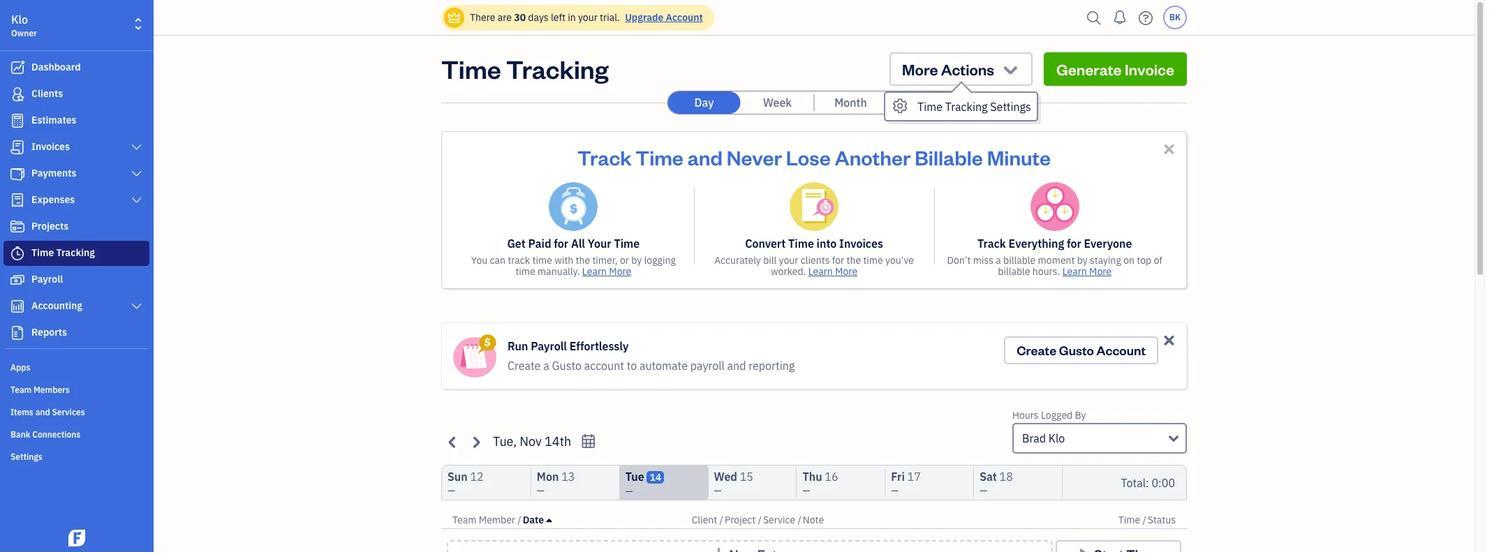 Task type: locate. For each thing, give the bounding box(es) containing it.
invoice
[[1125, 59, 1175, 79]]

1 horizontal spatial a
[[996, 254, 1002, 267]]

team inside main element
[[10, 385, 32, 395]]

billable
[[1004, 254, 1036, 267], [998, 265, 1031, 278]]

klo up owner
[[11, 13, 28, 27]]

settings down "chevrondown" icon
[[991, 100, 1032, 114]]

0 horizontal spatial invoices
[[31, 140, 70, 153]]

1 vertical spatial payroll
[[531, 340, 567, 353]]

invoices right into
[[840, 237, 884, 251]]

payroll right run
[[531, 340, 567, 353]]

0 horizontal spatial track
[[578, 144, 632, 170]]

— inside thu 16 —
[[803, 485, 811, 497]]

chevron large down image inside accounting link
[[130, 301, 143, 312]]

learn right 'hours.'
[[1063, 265, 1088, 278]]

17
[[908, 470, 921, 484]]

payroll up "accounting"
[[31, 273, 63, 286]]

tracking down left
[[506, 52, 609, 85]]

tracking
[[506, 52, 609, 85], [946, 100, 988, 114], [56, 247, 95, 259]]

or
[[620, 254, 629, 267]]

payroll inside payroll link
[[31, 273, 63, 286]]

1 horizontal spatial your
[[779, 254, 799, 267]]

team for team members
[[10, 385, 32, 395]]

manually.
[[538, 265, 580, 278]]

invoices inside main element
[[31, 140, 70, 153]]

1 vertical spatial time tracking
[[31, 247, 95, 259]]

3 learn from the left
[[1063, 265, 1088, 278]]

gusto left account
[[552, 359, 582, 373]]

track time and never lose another billable minute
[[578, 144, 1051, 170]]

learn more for everyone
[[1063, 265, 1112, 278]]

3 learn more from the left
[[1063, 265, 1112, 278]]

and left never on the top of the page
[[688, 144, 723, 170]]

tracking down actions
[[946, 100, 988, 114]]

day link
[[668, 92, 741, 114]]

/ left date
[[518, 514, 522, 527]]

0 horizontal spatial tracking
[[56, 247, 95, 259]]

account left close icon
[[1097, 342, 1146, 358]]

time left you've
[[864, 254, 883, 267]]

create inside run payroll effortlessly create a gusto account to automate payroll and reporting
[[508, 359, 541, 373]]

member
[[479, 514, 516, 527]]

more inside dropdown button
[[903, 59, 938, 79]]

2 horizontal spatial for
[[1067, 237, 1082, 251]]

payments link
[[3, 161, 149, 187]]

14th
[[545, 434, 572, 450]]

clients
[[801, 254, 830, 267]]

2 vertical spatial and
[[35, 407, 50, 418]]

items and services link
[[3, 402, 149, 423]]

— down fri
[[892, 485, 899, 497]]

choose a date image
[[581, 434, 597, 450]]

for left all
[[554, 237, 569, 251]]

team down the "apps"
[[10, 385, 32, 395]]

for for everyone
[[1067, 237, 1082, 251]]

0 horizontal spatial gusto
[[552, 359, 582, 373]]

a
[[996, 254, 1002, 267], [544, 359, 550, 373]]

time
[[533, 254, 552, 267], [864, 254, 883, 267], [516, 265, 536, 278]]

1 horizontal spatial payroll
[[531, 340, 567, 353]]

by inside you can track time with the timer, or by logging time manually.
[[632, 254, 642, 267]]

1 horizontal spatial by
[[1078, 254, 1088, 267]]

klo inside dropdown button
[[1049, 432, 1066, 446]]

0 vertical spatial payroll
[[31, 273, 63, 286]]

0 vertical spatial invoices
[[31, 140, 70, 153]]

— inside mon 13 —
[[537, 485, 545, 497]]

more left actions
[[903, 59, 938, 79]]

2 chevron large down image from the top
[[130, 168, 143, 180]]

more down your at top
[[609, 265, 632, 278]]

2 horizontal spatial tracking
[[946, 100, 988, 114]]

1 horizontal spatial create
[[1017, 342, 1057, 358]]

can
[[490, 254, 506, 267]]

bank
[[10, 430, 30, 440]]

thu 16 —
[[803, 470, 839, 497]]

learn down your at top
[[583, 265, 607, 278]]

settings link
[[3, 446, 149, 467]]

you can track time with the timer, or by logging time manually.
[[471, 254, 676, 278]]

the down all
[[576, 254, 590, 267]]

team left member
[[453, 514, 477, 527]]

tracking inside main element
[[56, 247, 95, 259]]

— down wed
[[714, 485, 722, 497]]

expenses
[[31, 194, 75, 206]]

1 chevron large down image from the top
[[130, 142, 143, 153]]

1 vertical spatial and
[[728, 359, 746, 373]]

2 horizontal spatial learn more
[[1063, 265, 1112, 278]]

0 vertical spatial create
[[1017, 342, 1057, 358]]

account
[[584, 359, 624, 373]]

/ left status
[[1143, 514, 1147, 527]]

1 vertical spatial settings
[[10, 452, 42, 462]]

0 horizontal spatial for
[[554, 237, 569, 251]]

get
[[507, 237, 526, 251]]

/
[[518, 514, 522, 527], [720, 514, 724, 527], [758, 514, 762, 527], [798, 514, 802, 527], [1143, 514, 1147, 527]]

and right payroll
[[728, 359, 746, 373]]

1 horizontal spatial for
[[833, 254, 845, 267]]

your right the in
[[578, 11, 598, 24]]

12
[[470, 470, 484, 484]]

billable
[[915, 144, 984, 170]]

2 learn more from the left
[[809, 265, 858, 278]]

1 vertical spatial track
[[978, 237, 1007, 251]]

0 horizontal spatial by
[[632, 254, 642, 267]]

learn more down your at top
[[583, 265, 632, 278]]

minute
[[988, 144, 1051, 170]]

payroll
[[31, 273, 63, 286], [531, 340, 567, 353]]

more down everyone
[[1090, 265, 1112, 278]]

1 learn more from the left
[[583, 265, 632, 278]]

of
[[1154, 254, 1163, 267]]

0 vertical spatial settings
[[991, 100, 1032, 114]]

1 horizontal spatial learn more
[[809, 265, 858, 278]]

2 horizontal spatial and
[[728, 359, 746, 373]]

track everything for everyone
[[978, 237, 1133, 251]]

0 vertical spatial a
[[996, 254, 1002, 267]]

sun
[[448, 470, 468, 484]]

learn more down into
[[809, 265, 858, 278]]

gusto inside button
[[1060, 342, 1094, 358]]

0 horizontal spatial account
[[666, 11, 703, 24]]

1 horizontal spatial team
[[453, 514, 477, 527]]

30
[[514, 11, 526, 24]]

close image
[[1162, 141, 1178, 157]]

team members link
[[3, 379, 149, 400]]

/ right client
[[720, 514, 724, 527]]

track up miss
[[978, 237, 1007, 251]]

1 the from the left
[[576, 254, 590, 267]]

time tracking link
[[3, 241, 149, 266]]

2 the from the left
[[847, 254, 861, 267]]

2 horizontal spatial learn
[[1063, 265, 1088, 278]]

by right or
[[632, 254, 642, 267]]

paid
[[528, 237, 552, 251]]

there are 30 days left in your trial. upgrade account
[[470, 11, 703, 24]]

get paid for all your time image
[[549, 182, 598, 231]]

chevron large down image
[[130, 195, 143, 206]]

by
[[632, 254, 642, 267], [1078, 254, 1088, 267]]

mon
[[537, 470, 559, 484]]

1 horizontal spatial account
[[1097, 342, 1146, 358]]

for up 'moment'
[[1067, 237, 1082, 251]]

account right upgrade
[[666, 11, 703, 24]]

team members
[[10, 385, 70, 395]]

1 vertical spatial your
[[779, 254, 799, 267]]

learn for invoices
[[809, 265, 833, 278]]

2 / from the left
[[720, 514, 724, 527]]

create up hours
[[1017, 342, 1057, 358]]

there
[[470, 11, 496, 24]]

2 by from the left
[[1078, 254, 1088, 267]]

run payroll effortlessly create a gusto account to automate payroll and reporting
[[508, 340, 795, 373]]

everything
[[1009, 237, 1065, 251]]

1 vertical spatial chevron large down image
[[130, 168, 143, 180]]

hours logged by
[[1013, 409, 1087, 422]]

1 horizontal spatial and
[[688, 144, 723, 170]]

in
[[568, 11, 576, 24]]

members
[[34, 385, 70, 395]]

learn more for invoices
[[809, 265, 858, 278]]

1 vertical spatial create
[[508, 359, 541, 373]]

0 vertical spatial gusto
[[1060, 342, 1094, 358]]

month link
[[815, 92, 888, 114]]

1 vertical spatial a
[[544, 359, 550, 373]]

project image
[[9, 220, 26, 234]]

0 vertical spatial and
[[688, 144, 723, 170]]

for down into
[[833, 254, 845, 267]]

learn more down everyone
[[1063, 265, 1112, 278]]

0 horizontal spatial create
[[508, 359, 541, 373]]

0 vertical spatial team
[[10, 385, 32, 395]]

next day image
[[468, 434, 484, 450]]

2 vertical spatial chevron large down image
[[130, 301, 143, 312]]

left
[[551, 11, 566, 24]]

— down thu
[[803, 485, 811, 497]]

start timer image
[[1076, 548, 1092, 553]]

1 vertical spatial account
[[1097, 342, 1146, 358]]

—
[[448, 485, 455, 497], [537, 485, 545, 497], [714, 485, 722, 497], [803, 485, 811, 497], [892, 485, 899, 497], [980, 485, 988, 497], [626, 486, 633, 498]]

more
[[903, 59, 938, 79], [609, 265, 632, 278], [836, 265, 858, 278], [1090, 265, 1112, 278]]

account inside button
[[1097, 342, 1146, 358]]

learn for all
[[583, 265, 607, 278]]

settings
[[991, 100, 1032, 114], [10, 452, 42, 462]]

clients
[[31, 87, 63, 100]]

chevron large down image inside the invoices link
[[130, 142, 143, 153]]

0 vertical spatial account
[[666, 11, 703, 24]]

— for sun
[[448, 485, 455, 497]]

1 / from the left
[[518, 514, 522, 527]]

bk button
[[1164, 6, 1188, 29]]

1 learn from the left
[[583, 265, 607, 278]]

and inside main element
[[35, 407, 50, 418]]

learn down into
[[809, 265, 833, 278]]

— inside sun 12 —
[[448, 485, 455, 497]]

1 horizontal spatial tracking
[[506, 52, 609, 85]]

your right bill
[[779, 254, 799, 267]]

chevron large down image for accounting
[[130, 301, 143, 312]]

expenses link
[[3, 188, 149, 213]]

invoices link
[[3, 135, 149, 160]]

— down mon
[[537, 485, 545, 497]]

total
[[1122, 476, 1146, 490]]

more actions button
[[890, 52, 1033, 86]]

chevron large down image inside payments link
[[130, 168, 143, 180]]

items and services
[[10, 407, 85, 418]]

the for all
[[576, 254, 590, 267]]

1 vertical spatial gusto
[[552, 359, 582, 373]]

time tracking down 30
[[441, 52, 609, 85]]

bill
[[764, 254, 777, 267]]

— down tue
[[626, 486, 633, 498]]

0 horizontal spatial a
[[544, 359, 550, 373]]

0 vertical spatial time tracking
[[441, 52, 609, 85]]

tracking down projects link
[[56, 247, 95, 259]]

you
[[471, 254, 488, 267]]

0 horizontal spatial learn
[[583, 265, 607, 278]]

0 horizontal spatial klo
[[11, 13, 28, 27]]

service link
[[764, 514, 798, 527]]

klo right brad
[[1049, 432, 1066, 446]]

estimates
[[31, 114, 77, 126]]

0 horizontal spatial and
[[35, 407, 50, 418]]

— down the sun
[[448, 485, 455, 497]]

— down sat
[[980, 485, 988, 497]]

— inside fri 17 —
[[892, 485, 899, 497]]

/ left service
[[758, 514, 762, 527]]

month
[[835, 96, 867, 110]]

— inside tue 14 —
[[626, 486, 633, 498]]

14
[[650, 472, 662, 484]]

the inside accurately bill your clients for the time you've worked.
[[847, 254, 861, 267]]

1 horizontal spatial the
[[847, 254, 861, 267]]

0 horizontal spatial learn more
[[583, 265, 632, 278]]

track for track time and never lose another billable minute
[[578, 144, 632, 170]]

account
[[666, 11, 703, 24], [1097, 342, 1146, 358]]

worked.
[[771, 265, 806, 278]]

time tracking inside main element
[[31, 247, 95, 259]]

hours
[[1013, 409, 1039, 422]]

0 horizontal spatial payroll
[[31, 273, 63, 286]]

3 chevron large down image from the top
[[130, 301, 143, 312]]

estimate image
[[9, 114, 26, 128]]

1 vertical spatial team
[[453, 514, 477, 527]]

1 by from the left
[[632, 254, 642, 267]]

the right clients
[[847, 254, 861, 267]]

upgrade
[[625, 11, 664, 24]]

learn more for all
[[583, 265, 632, 278]]

your inside accurately bill your clients for the time you've worked.
[[779, 254, 799, 267]]

13
[[562, 470, 575, 484]]

billable left 'hours.'
[[998, 265, 1031, 278]]

note link
[[803, 514, 824, 527]]

gusto up by
[[1060, 342, 1094, 358]]

1 horizontal spatial gusto
[[1060, 342, 1094, 358]]

billable down everything at the right top of page
[[1004, 254, 1036, 267]]

client / project / service / note
[[692, 514, 824, 527]]

chevron large down image
[[130, 142, 143, 153], [130, 168, 143, 180], [130, 301, 143, 312]]

create gusto account button
[[1005, 337, 1159, 365]]

track up "get paid for all your time" image
[[578, 144, 632, 170]]

1 horizontal spatial invoices
[[840, 237, 884, 251]]

invoices up payments
[[31, 140, 70, 153]]

— inside sat 18 —
[[980, 485, 988, 497]]

0 horizontal spatial settings
[[10, 452, 42, 462]]

1 horizontal spatial track
[[978, 237, 1007, 251]]

1 vertical spatial klo
[[1049, 432, 1066, 446]]

learn more
[[583, 265, 632, 278], [809, 265, 858, 278], [1063, 265, 1112, 278]]

4 / from the left
[[798, 514, 802, 527]]

the inside you can track time with the timer, or by logging time manually.
[[576, 254, 590, 267]]

:
[[1146, 476, 1150, 490]]

0 horizontal spatial your
[[578, 11, 598, 24]]

chart image
[[9, 300, 26, 314]]

are
[[498, 11, 512, 24]]

1 horizontal spatial klo
[[1049, 432, 1066, 446]]

tue,
[[493, 434, 517, 450]]

0 horizontal spatial the
[[576, 254, 590, 267]]

more right clients
[[836, 265, 858, 278]]

tue, nov 14th
[[493, 434, 572, 450]]

— for thu
[[803, 485, 811, 497]]

a left account
[[544, 359, 550, 373]]

time tracking down projects link
[[31, 247, 95, 259]]

learn for everyone
[[1063, 265, 1088, 278]]

time tracking settings link
[[886, 93, 1037, 120]]

0 horizontal spatial time tracking
[[31, 247, 95, 259]]

1 horizontal spatial learn
[[809, 265, 833, 278]]

/ left note
[[798, 514, 802, 527]]

settings down bank
[[10, 452, 42, 462]]

2 learn from the left
[[809, 265, 833, 278]]

0 vertical spatial klo
[[11, 13, 28, 27]]

a right miss
[[996, 254, 1002, 267]]

main element
[[0, 0, 189, 553]]

dashboard link
[[3, 55, 149, 80]]

and right items
[[35, 407, 50, 418]]

create down run
[[508, 359, 541, 373]]

0 horizontal spatial team
[[10, 385, 32, 395]]

2 vertical spatial tracking
[[56, 247, 95, 259]]

reports
[[31, 326, 67, 339]]

generate
[[1057, 59, 1122, 79]]

settings inside main element
[[10, 452, 42, 462]]

gusto inside run payroll effortlessly create a gusto account to automate payroll and reporting
[[552, 359, 582, 373]]

0 vertical spatial track
[[578, 144, 632, 170]]

— inside wed 15 —
[[714, 485, 722, 497]]

trial.
[[600, 11, 620, 24]]

by left staying
[[1078, 254, 1088, 267]]

0 vertical spatial chevron large down image
[[130, 142, 143, 153]]



Task type: describe. For each thing, give the bounding box(es) containing it.
payroll inside run payroll effortlessly create a gusto account to automate payroll and reporting
[[531, 340, 567, 353]]

staying
[[1091, 254, 1122, 267]]

bank connections
[[10, 430, 81, 440]]

3 / from the left
[[758, 514, 762, 527]]

another
[[835, 144, 911, 170]]

status link
[[1148, 514, 1176, 527]]

bank connections link
[[3, 424, 149, 445]]

don't miss a billable moment by staying on top of billable hours.
[[948, 254, 1163, 278]]

automate
[[640, 359, 688, 373]]

0:00
[[1152, 476, 1176, 490]]

wed
[[714, 470, 738, 484]]

payments
[[31, 167, 77, 180]]

1 vertical spatial tracking
[[946, 100, 988, 114]]

search image
[[1083, 7, 1106, 28]]

track everything for everyone image
[[1031, 182, 1080, 231]]

moment
[[1038, 254, 1075, 267]]

top
[[1138, 254, 1152, 267]]

chevron large down image for invoices
[[130, 142, 143, 153]]

16
[[825, 470, 839, 484]]

dashboard
[[31, 61, 81, 73]]

tue 14 —
[[626, 470, 662, 498]]

notifications image
[[1109, 3, 1132, 31]]

clients link
[[3, 82, 149, 107]]

generate invoice button
[[1044, 52, 1188, 86]]

new entry image
[[711, 548, 727, 553]]

the for invoices
[[847, 254, 861, 267]]

upgrade account link
[[623, 11, 703, 24]]

team for team member /
[[453, 514, 477, 527]]

your
[[588, 237, 612, 251]]

klo inside klo owner
[[11, 13, 28, 27]]

status
[[1148, 514, 1176, 527]]

tue
[[626, 470, 645, 484]]

track for track everything for everyone
[[978, 237, 1007, 251]]

owner
[[11, 28, 37, 38]]

with
[[555, 254, 574, 267]]

bk
[[1170, 12, 1181, 22]]

payment image
[[9, 167, 26, 181]]

thu
[[803, 470, 823, 484]]

project
[[725, 514, 756, 527]]

1 horizontal spatial settings
[[991, 100, 1032, 114]]

brad
[[1023, 432, 1047, 446]]

client image
[[9, 87, 26, 101]]

— for wed
[[714, 485, 722, 497]]

klo owner
[[11, 13, 37, 38]]

15
[[740, 470, 754, 484]]

wed 15 —
[[714, 470, 754, 497]]

5 / from the left
[[1143, 514, 1147, 527]]

more for convert time into invoices
[[836, 265, 858, 278]]

more actions
[[903, 59, 995, 79]]

a inside don't miss a billable moment by staying on top of billable hours.
[[996, 254, 1002, 267]]

total : 0:00
[[1122, 476, 1176, 490]]

hours.
[[1033, 265, 1061, 278]]

create inside button
[[1017, 342, 1057, 358]]

accurately
[[715, 254, 761, 267]]

fri 17 —
[[892, 470, 921, 497]]

freshbooks image
[[66, 530, 88, 547]]

time inside main element
[[31, 247, 54, 259]]

chevron large down image for payments
[[130, 168, 143, 180]]

previous day image
[[445, 434, 461, 450]]

time tracking settings
[[918, 100, 1032, 114]]

payroll
[[691, 359, 725, 373]]

expense image
[[9, 194, 26, 207]]

close image
[[1162, 333, 1178, 349]]

time down get
[[516, 265, 536, 278]]

you've
[[886, 254, 914, 267]]

into
[[817, 237, 837, 251]]

for for all
[[554, 237, 569, 251]]

by inside don't miss a billable moment by staying on top of billable hours.
[[1078, 254, 1088, 267]]

never
[[727, 144, 782, 170]]

timer image
[[9, 247, 26, 261]]

chevrondown image
[[1001, 59, 1021, 79]]

crown image
[[447, 10, 462, 25]]

report image
[[9, 326, 26, 340]]

caretup image
[[547, 515, 552, 526]]

a inside run payroll effortlessly create a gusto account to automate payroll and reporting
[[544, 359, 550, 373]]

time down paid
[[533, 254, 552, 267]]

run
[[508, 340, 528, 353]]

brad klo button
[[1013, 423, 1188, 454]]

1 vertical spatial invoices
[[840, 237, 884, 251]]

convert
[[745, 237, 786, 251]]

generate invoice
[[1057, 59, 1175, 79]]

effortlessly
[[570, 340, 629, 353]]

sun 12 —
[[448, 470, 484, 497]]

0 vertical spatial your
[[578, 11, 598, 24]]

nov
[[520, 434, 542, 450]]

and inside run payroll effortlessly create a gusto account to automate payroll and reporting
[[728, 359, 746, 373]]

— for sat
[[980, 485, 988, 497]]

day
[[695, 96, 714, 110]]

convert time into invoices
[[745, 237, 884, 251]]

logged
[[1042, 409, 1073, 422]]

accounting
[[31, 300, 82, 312]]

week link
[[742, 92, 814, 114]]

accounting link
[[3, 294, 149, 319]]

dashboard image
[[9, 61, 26, 75]]

days
[[528, 11, 549, 24]]

reports link
[[3, 321, 149, 346]]

time inside accurately bill your clients for the time you've worked.
[[864, 254, 883, 267]]

go to help image
[[1135, 7, 1158, 28]]

— for mon
[[537, 485, 545, 497]]

mon 13 —
[[537, 470, 575, 497]]

for inside accurately bill your clients for the time you've worked.
[[833, 254, 845, 267]]

estimates link
[[3, 108, 149, 133]]

more for track everything for everyone
[[1090, 265, 1112, 278]]

invoice image
[[9, 140, 26, 154]]

more for get paid for all your time
[[609, 265, 632, 278]]

1 horizontal spatial time tracking
[[441, 52, 609, 85]]

money image
[[9, 273, 26, 287]]

time link
[[1119, 514, 1143, 527]]

all
[[571, 237, 585, 251]]

lose
[[786, 144, 831, 170]]

0 vertical spatial tracking
[[506, 52, 609, 85]]

— for tue
[[626, 486, 633, 498]]

actions
[[941, 59, 995, 79]]

items
[[10, 407, 33, 418]]

project link
[[725, 514, 758, 527]]

create gusto account
[[1017, 342, 1146, 358]]

convert time into invoices image
[[790, 182, 839, 231]]

— for fri
[[892, 485, 899, 497]]

projects link
[[3, 214, 149, 240]]

brad klo
[[1023, 432, 1066, 446]]



Task type: vqa. For each thing, say whether or not it's contained in the screenshot.


